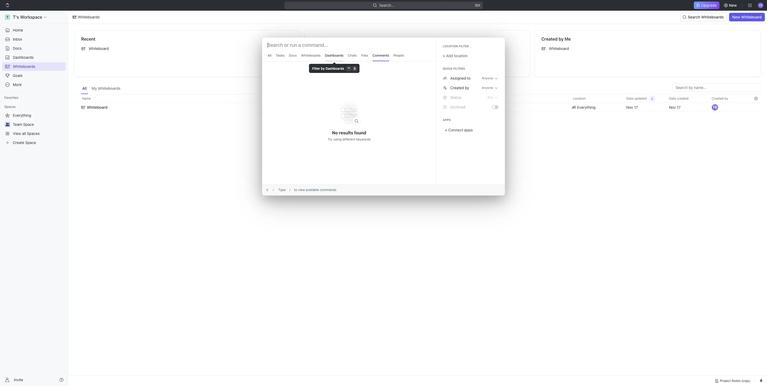 Task type: locate. For each thing, give the bounding box(es) containing it.
all inside button
[[82, 86, 87, 91]]

0 horizontal spatial created by
[[451, 86, 470, 90]]

anyone for created by
[[482, 86, 493, 90]]

to right the assigned
[[468, 76, 471, 80]]

by left me
[[559, 37, 564, 41]]

created down the assigned
[[451, 86, 464, 90]]

1 vertical spatial location
[[573, 96, 586, 100]]

date inside date created button
[[670, 96, 677, 100]]

1 horizontal spatial created by
[[712, 96, 729, 100]]

favorites
[[312, 37, 330, 41], [4, 96, 18, 100]]

found
[[355, 130, 367, 135]]

date updated
[[627, 96, 647, 100]]

nov
[[627, 105, 634, 110], [670, 105, 676, 110]]

date
[[627, 96, 634, 100], [670, 96, 677, 100]]

2 whiteboard link from the left
[[540, 44, 757, 53]]

new down new 'button'
[[733, 15, 741, 19]]

filter by dashboards
[[312, 67, 344, 71]]

new inside 'button'
[[730, 3, 738, 7]]

0 vertical spatial favorites
[[312, 37, 330, 41]]

htbmo image
[[443, 105, 447, 109]]

1 row from the top
[[75, 94, 761, 103]]

dashboards up filter by dashboards
[[325, 53, 344, 57]]

created by
[[451, 86, 470, 90], [712, 96, 729, 100]]

docs
[[13, 46, 22, 51], [289, 53, 297, 57]]

+ for + add location
[[443, 53, 445, 58]]

type
[[279, 188, 286, 192]]

1 horizontal spatial all
[[268, 53, 272, 57]]

nov 17
[[627, 105, 638, 110], [670, 105, 681, 110]]

filters
[[454, 67, 465, 70]]

+ for + connect apps
[[445, 128, 448, 132]]

0 vertical spatial anyone
[[482, 76, 493, 80]]

view
[[298, 188, 305, 192]]

⌃
[[348, 67, 351, 71]]

date left created
[[670, 96, 677, 100]]

1 horizontal spatial 17
[[677, 105, 681, 110]]

row containing name
[[75, 94, 761, 103]]

+ connect apps
[[445, 128, 473, 132]]

cell
[[752, 103, 761, 112]]

quick
[[443, 67, 453, 70]]

new inside button
[[733, 15, 741, 19]]

2 17 from the left
[[677, 105, 681, 110]]

new up new whiteboard
[[730, 3, 738, 7]]

all
[[268, 53, 272, 57], [82, 86, 87, 91]]

2 row from the top
[[75, 102, 761, 113]]

1 vertical spatial new
[[733, 15, 741, 19]]

new whiteboard button
[[730, 13, 766, 21]]

created by me
[[542, 37, 571, 41]]

2 anyone from the top
[[482, 86, 493, 90]]

2 nov 17 from the left
[[670, 105, 681, 110]]

home
[[13, 28, 23, 32]]

row
[[75, 94, 761, 103], [75, 102, 761, 113]]

tree
[[2, 111, 66, 147]]

home link
[[2, 26, 66, 34]]

1 horizontal spatial whiteboard link
[[540, 44, 757, 53]]

17
[[635, 105, 638, 110], [677, 105, 681, 110]]

date left updated
[[627, 96, 634, 100]]

anyone
[[482, 76, 493, 80], [482, 86, 493, 90]]

dashboards link
[[2, 53, 66, 62]]

to
[[468, 76, 471, 80], [294, 188, 297, 192]]

location up add
[[443, 44, 458, 48]]

tab list containing all
[[81, 83, 122, 94]]

created left me
[[542, 37, 558, 41]]

2 date from the left
[[670, 96, 677, 100]]

di5zx image up htbmo icon
[[443, 95, 447, 100]]

by inside row
[[725, 96, 729, 100]]

show
[[434, 67, 442, 72]]

0 vertical spatial to
[[468, 76, 471, 80]]

here.
[[442, 67, 450, 72]]

filter
[[459, 44, 469, 48]]

will
[[428, 67, 433, 72]]

new for new
[[730, 3, 738, 7]]

goals
[[13, 73, 23, 78]]

me
[[565, 37, 571, 41]]

assigned
[[451, 76, 466, 80]]

tab list
[[81, 83, 122, 94]]

nov 17 down date updated
[[627, 105, 638, 110]]

dashboards inside sidebar navigation
[[13, 55, 34, 60]]

1 whiteboard link from the left
[[79, 44, 296, 53]]

1 vertical spatial favorites
[[4, 96, 18, 100]]

search...
[[379, 3, 395, 7]]

1 vertical spatial anyone
[[482, 86, 493, 90]]

0 vertical spatial location
[[443, 44, 458, 48]]

0 horizontal spatial favorites
[[4, 96, 18, 100]]

di5zx image
[[443, 76, 447, 80], [443, 95, 447, 100]]

whiteboards left will on the top of the page
[[408, 67, 427, 72]]

1 horizontal spatial nov 17
[[670, 105, 681, 110]]

updated
[[635, 96, 647, 100]]

whiteboards right my
[[98, 86, 121, 91]]

cell inside row
[[752, 103, 761, 112]]

created up tb
[[712, 96, 724, 100]]

all left tasks
[[268, 53, 272, 57]]

1 vertical spatial all
[[82, 86, 87, 91]]

whiteboards up goals
[[13, 64, 35, 69]]

dashboards
[[325, 53, 344, 57], [13, 55, 34, 60], [326, 67, 344, 71]]

1 horizontal spatial location
[[573, 96, 586, 100]]

location
[[454, 53, 468, 58]]

nov down date updated
[[627, 105, 634, 110]]

new
[[730, 3, 738, 7], [733, 15, 741, 19]]

+ left connect
[[445, 128, 448, 132]]

+ add location
[[443, 53, 468, 58]]

0 horizontal spatial all
[[82, 86, 87, 91]]

by
[[559, 37, 564, 41], [321, 67, 325, 71], [465, 86, 470, 90], [725, 96, 729, 100]]

whiteboards inside my whiteboards button
[[98, 86, 121, 91]]

whiteboard inside button
[[87, 105, 107, 110]]

whiteboard link
[[79, 44, 296, 53], [540, 44, 757, 53]]

1 17 from the left
[[635, 105, 638, 110]]

date created
[[670, 96, 689, 100]]

0 horizontal spatial whiteboard link
[[79, 44, 296, 53]]

2 horizontal spatial created
[[712, 96, 724, 100]]

1 vertical spatial to
[[294, 188, 297, 192]]

di5zx image down here.
[[443, 76, 447, 80]]

1 anyone from the top
[[482, 76, 493, 80]]

whiteboards
[[78, 15, 100, 19], [702, 15, 724, 19], [301, 53, 321, 57], [13, 64, 35, 69], [408, 67, 427, 72], [98, 86, 121, 91]]

quick filters
[[443, 67, 465, 70]]

nov 17 down date created button
[[670, 105, 681, 110]]

nov down date created button
[[670, 105, 676, 110]]

di5zx image for status
[[443, 95, 447, 100]]

0 horizontal spatial nov
[[627, 105, 634, 110]]

apps
[[465, 128, 473, 132]]

0 horizontal spatial to
[[294, 188, 297, 192]]

1 di5zx image from the top
[[443, 76, 447, 80]]

0 horizontal spatial location
[[443, 44, 458, 48]]

location for location filter
[[443, 44, 458, 48]]

1 vertical spatial docs
[[289, 53, 297, 57]]

dashboards down docs link
[[13, 55, 34, 60]]

favorites up "search or run a command…" text field
[[312, 37, 330, 41]]

add
[[446, 53, 453, 58]]

0 vertical spatial new
[[730, 3, 738, 7]]

search whiteboards button
[[681, 13, 728, 21]]

whiteboard link for recent
[[79, 44, 296, 53]]

created inside row
[[712, 96, 724, 100]]

2 nov from the left
[[670, 105, 676, 110]]

0 vertical spatial docs
[[13, 46, 22, 51]]

keywords
[[357, 137, 371, 141]]

0 horizontal spatial date
[[627, 96, 634, 100]]

+ left add
[[443, 53, 445, 58]]

whiteboard
[[742, 15, 762, 19], [89, 46, 109, 51], [549, 46, 569, 51], [87, 105, 107, 110]]

location up everything
[[573, 96, 586, 100]]

tree inside sidebar navigation
[[2, 111, 66, 147]]

apps
[[443, 118, 451, 122]]

docs right tasks
[[289, 53, 297, 57]]

inbox link
[[2, 35, 66, 44]]

1 horizontal spatial created
[[542, 37, 558, 41]]

all left my
[[82, 86, 87, 91]]

created
[[542, 37, 558, 41], [451, 86, 464, 90], [712, 96, 724, 100]]

archived
[[451, 105, 466, 109]]

1 horizontal spatial date
[[670, 96, 677, 100]]

0 vertical spatial created by
[[451, 86, 470, 90]]

+
[[443, 53, 445, 58], [445, 128, 448, 132]]

docs down inbox
[[13, 46, 22, 51]]

1 vertical spatial di5zx image
[[443, 95, 447, 100]]

tasks
[[276, 53, 285, 57]]

whiteboards up filter
[[301, 53, 321, 57]]

whiteboards link
[[2, 62, 66, 71]]

date created button
[[666, 94, 692, 103]]

0 horizontal spatial 17
[[635, 105, 638, 110]]

everything
[[578, 105, 596, 110]]

created by up tb
[[712, 96, 729, 100]]

favorites up spaces at the left top of the page
[[4, 96, 18, 100]]

1 vertical spatial created
[[451, 86, 464, 90]]

docs link
[[2, 44, 66, 53]]

1 date from the left
[[627, 96, 634, 100]]

0 vertical spatial di5zx image
[[443, 76, 447, 80]]

whiteboards inside the whiteboards link
[[13, 64, 35, 69]]

1 vertical spatial +
[[445, 128, 448, 132]]

created by down assigned to
[[451, 86, 470, 90]]

name
[[82, 96, 91, 100]]

date for date updated
[[627, 96, 634, 100]]

2 di5zx image from the top
[[443, 95, 447, 100]]

2 vertical spatial created
[[712, 96, 724, 100]]

17 down date created button
[[677, 105, 681, 110]]

0 horizontal spatial docs
[[13, 46, 22, 51]]

1 horizontal spatial nov
[[670, 105, 676, 110]]

5
[[354, 67, 356, 71]]

invite
[[14, 378, 23, 382]]

by down search by name... text field
[[725, 96, 729, 100]]

sidebar navigation
[[0, 11, 68, 386]]

date inside date updated button
[[627, 96, 634, 100]]

whiteboards down upgrade
[[702, 15, 724, 19]]

new button
[[722, 1, 741, 10]]

recent
[[81, 37, 95, 41]]

comments
[[373, 53, 390, 57]]

0 vertical spatial +
[[443, 53, 445, 58]]

17 down date updated
[[635, 105, 638, 110]]

0 horizontal spatial nov 17
[[627, 105, 638, 110]]

table
[[75, 94, 761, 113]]

to right /
[[294, 188, 297, 192]]

0 horizontal spatial created
[[451, 86, 464, 90]]

to view available commands
[[294, 188, 337, 192]]

date updated button
[[624, 94, 655, 103]]



Task type: describe. For each thing, give the bounding box(es) containing it.
no favorited whiteboards image
[[407, 46, 429, 67]]

by down assigned to
[[465, 86, 470, 90]]

whiteboard button
[[78, 102, 567, 113]]

using
[[334, 137, 342, 141]]

new for new whiteboard
[[733, 15, 741, 19]]

1 horizontal spatial to
[[468, 76, 471, 80]]

upgrade
[[702, 3, 717, 7]]

by right filter
[[321, 67, 325, 71]]

whiteboards inside search whiteboards button
[[702, 15, 724, 19]]

status
[[451, 95, 462, 100]]

no
[[332, 130, 338, 135]]

search whiteboards
[[688, 15, 724, 19]]

your
[[386, 67, 393, 72]]

Search by name... text field
[[676, 84, 758, 92]]

1 nov from the left
[[627, 105, 634, 110]]

results
[[339, 130, 354, 135]]

dashboards left the ⌃
[[326, 67, 344, 71]]

whiteboard link for created by me
[[540, 44, 757, 53]]

all button
[[81, 83, 88, 94]]

created
[[678, 96, 689, 100]]

my
[[92, 86, 97, 91]]

people
[[394, 53, 404, 57]]

0 vertical spatial created
[[542, 37, 558, 41]]

table containing whiteboard
[[75, 94, 761, 113]]

your favorited whiteboards will show here.
[[386, 67, 450, 72]]

assigned to
[[451, 76, 471, 80]]

new whiteboard
[[733, 15, 762, 19]]

favorites button
[[2, 95, 21, 101]]

connect
[[449, 128, 464, 132]]

favorites inside button
[[4, 96, 18, 100]]

1 vertical spatial created by
[[712, 96, 729, 100]]

favorited
[[393, 67, 407, 72]]

inbox
[[13, 37, 22, 41]]

goals link
[[2, 71, 66, 80]]

anyone for assigned to
[[482, 76, 493, 80]]

Search or run a command… text field
[[268, 42, 334, 48]]

my whiteboards button
[[90, 83, 122, 94]]

di5zx image for assigned to
[[443, 76, 447, 80]]

whiteboards up recent on the top left
[[78, 15, 100, 19]]

filter
[[312, 67, 320, 71]]

date for date created
[[670, 96, 677, 100]]

upgrade link
[[695, 2, 720, 9]]

no results found try using different keywords
[[328, 130, 371, 141]]

commands
[[320, 188, 337, 192]]

0 vertical spatial all
[[268, 53, 272, 57]]

tb
[[713, 105, 718, 109]]

available
[[306, 188, 319, 192]]

1 horizontal spatial favorites
[[312, 37, 330, 41]]

⌘k
[[475, 3, 481, 7]]

search
[[688, 15, 701, 19]]

location filter
[[443, 44, 469, 48]]

row containing whiteboard
[[75, 102, 761, 113]]

1 horizontal spatial docs
[[289, 53, 297, 57]]

docs inside sidebar navigation
[[13, 46, 22, 51]]

spaces
[[4, 105, 16, 109]]

any
[[488, 95, 493, 99]]

try
[[328, 137, 333, 141]]

whiteboard inside button
[[742, 15, 762, 19]]

chats
[[348, 53, 357, 57]]

di5zx image
[[443, 86, 447, 90]]

different
[[343, 137, 356, 141]]

files
[[361, 53, 369, 57]]

/
[[290, 188, 291, 192]]

my whiteboards
[[92, 86, 121, 91]]

location for location
[[573, 96, 586, 100]]

tyler black, , element
[[712, 104, 719, 111]]

1 nov 17 from the left
[[627, 105, 638, 110]]



Task type: vqa. For each thing, say whether or not it's contained in the screenshot.
left Task
no



